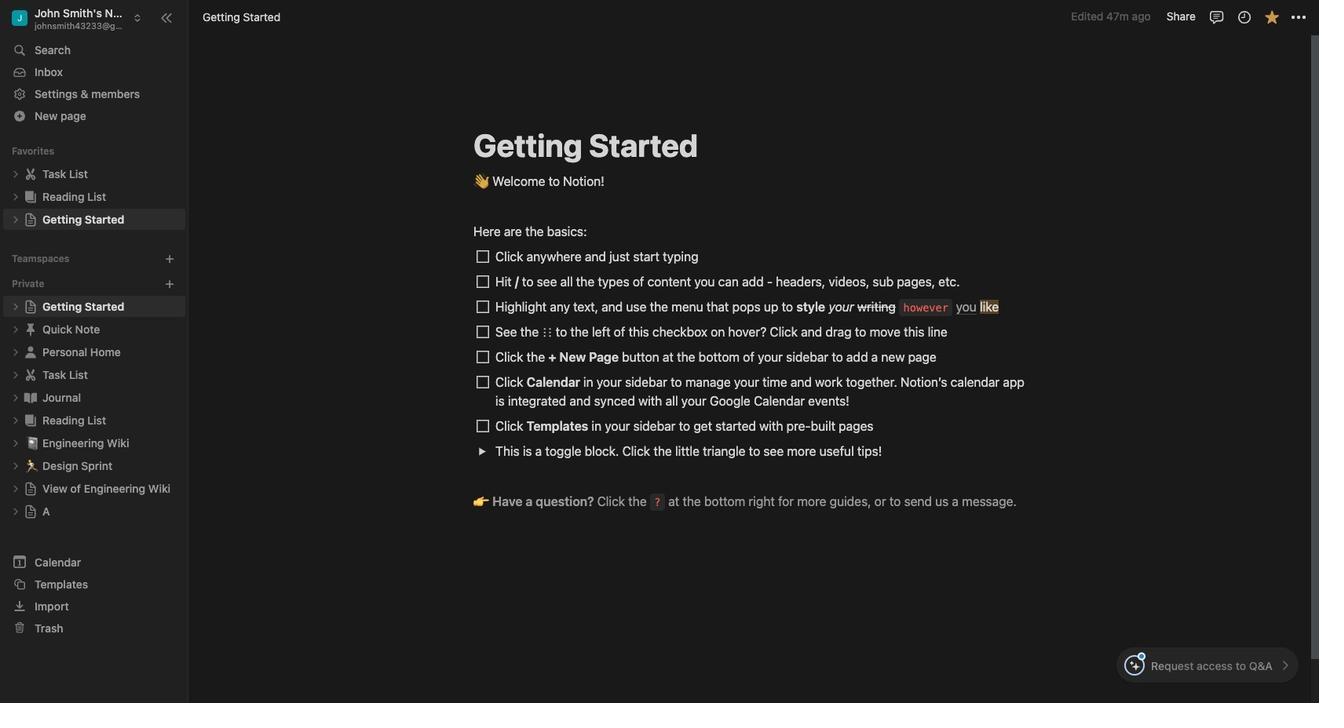 Task type: vqa. For each thing, say whether or not it's contained in the screenshot.
"K" icon
no



Task type: locate. For each thing, give the bounding box(es) containing it.
close sidebar image
[[160, 11, 173, 24]]

new teamspace image
[[164, 254, 175, 265]]

open image
[[11, 215, 20, 224], [11, 302, 20, 311], [11, 347, 20, 357], [11, 370, 20, 380], [11, 416, 20, 425], [11, 439, 20, 448], [478, 447, 486, 456], [11, 461, 20, 471], [11, 484, 20, 494], [11, 507, 20, 516]]

open image
[[11, 169, 20, 179], [11, 192, 20, 201], [11, 325, 20, 334], [11, 393, 20, 402]]

3 open image from the top
[[11, 325, 20, 334]]

favorited image
[[1264, 9, 1280, 25]]

change page icon image
[[23, 166, 38, 182], [23, 189, 38, 205], [24, 212, 38, 227], [24, 300, 38, 314], [23, 322, 38, 337], [23, 344, 38, 360], [23, 367, 38, 383], [23, 390, 38, 406], [23, 413, 38, 428], [24, 482, 38, 496], [24, 505, 38, 519]]

add a page image
[[164, 279, 175, 290]]

4 open image from the top
[[11, 393, 20, 402]]

🏃 image
[[25, 457, 39, 475]]



Task type: describe. For each thing, give the bounding box(es) containing it.
2 open image from the top
[[11, 192, 20, 201]]

updates image
[[1236, 9, 1252, 25]]

comments image
[[1209, 9, 1225, 25]]

👋 image
[[474, 170, 489, 191]]

👉 image
[[474, 491, 489, 511]]

1 open image from the top
[[11, 169, 20, 179]]

📓 image
[[25, 434, 39, 452]]



